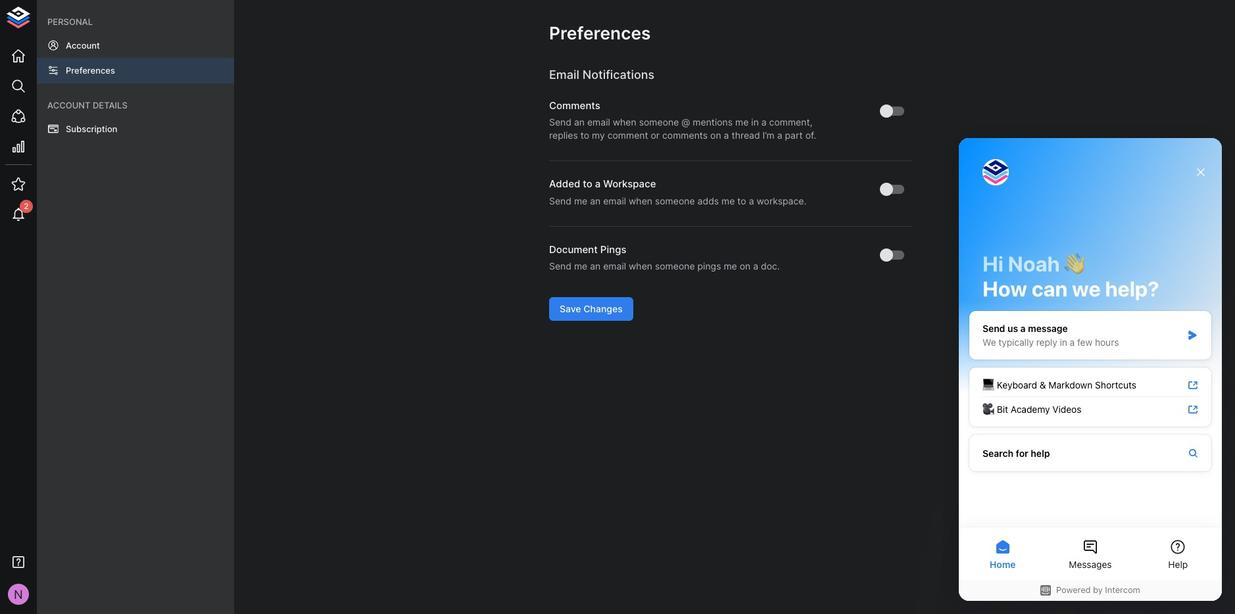Task type: describe. For each thing, give the bounding box(es) containing it.
0 vertical spatial preferences
[[549, 22, 651, 43]]

me inside comments send an email when someone @ mentions me in a comment, replies to my comment or comments on a thread i'm a part of.
[[736, 117, 749, 128]]

send inside the added to a workspace send me an email when someone adds me to a workspace.
[[549, 195, 572, 206]]

in
[[752, 117, 759, 128]]

n
[[14, 587, 23, 602]]

to inside comments send an email when someone @ mentions me in a comment, replies to my comment or comments on a thread i'm a part of.
[[581, 130, 590, 141]]

a inside document pings send me an email when someone pings me on a doc.
[[753, 261, 759, 272]]

account details
[[47, 100, 128, 110]]

added to a workspace send me an email when someone adds me to a workspace.
[[549, 178, 807, 206]]

an inside the added to a workspace send me an email when someone adds me to a workspace.
[[590, 195, 601, 206]]

changes
[[584, 303, 623, 314]]

notifications
[[583, 68, 655, 82]]

workspace.
[[757, 195, 807, 206]]

comment,
[[769, 117, 813, 128]]

1 vertical spatial to
[[583, 178, 593, 190]]

account
[[66, 40, 100, 51]]

a right in
[[762, 117, 767, 128]]

someone inside comments send an email when someone @ mentions me in a comment, replies to my comment or comments on a thread i'm a part of.
[[639, 117, 679, 128]]

@
[[682, 117, 690, 128]]

comment
[[608, 130, 648, 141]]

email
[[549, 68, 580, 82]]

an inside document pings send me an email when someone pings me on a doc.
[[590, 261, 601, 272]]

save changes
[[560, 303, 623, 314]]

me right pings at the top right of page
[[724, 261, 737, 272]]

my
[[592, 130, 605, 141]]

save changes button
[[549, 297, 633, 321]]

someone inside the added to a workspace send me an email when someone adds me to a workspace.
[[655, 195, 695, 206]]

send inside document pings send me an email when someone pings me on a doc.
[[549, 261, 572, 272]]

when inside the added to a workspace send me an email when someone adds me to a workspace.
[[629, 195, 653, 206]]

someone inside document pings send me an email when someone pings me on a doc.
[[655, 261, 695, 272]]

personal
[[47, 16, 93, 27]]

subscription link
[[37, 116, 234, 141]]

subscription
[[66, 124, 117, 134]]

email inside the added to a workspace send me an email when someone adds me to a workspace.
[[603, 195, 626, 206]]

n button
[[4, 580, 33, 609]]

a left workspace.
[[749, 195, 754, 206]]

a right i'm
[[777, 130, 783, 141]]

of.
[[806, 130, 817, 141]]

replies
[[549, 130, 578, 141]]

email inside document pings send me an email when someone pings me on a doc.
[[603, 261, 626, 272]]

me right adds
[[722, 195, 735, 206]]

thread
[[732, 130, 760, 141]]

doc.
[[761, 261, 780, 272]]

pings
[[698, 261, 721, 272]]

added
[[549, 178, 580, 190]]

email notifications
[[549, 68, 655, 82]]



Task type: locate. For each thing, give the bounding box(es) containing it.
1 vertical spatial someone
[[655, 195, 695, 206]]

pings
[[601, 244, 627, 256]]

0 vertical spatial when
[[613, 117, 637, 128]]

1 vertical spatial on
[[740, 261, 751, 272]]

to right added
[[583, 178, 593, 190]]

0 horizontal spatial preferences
[[66, 65, 115, 76]]

save
[[560, 303, 581, 314]]

a down mentions
[[724, 130, 729, 141]]

to left my
[[581, 130, 590, 141]]

document
[[549, 244, 598, 256]]

account
[[47, 100, 90, 110]]

1 send from the top
[[549, 117, 572, 128]]

to
[[581, 130, 590, 141], [583, 178, 593, 190], [738, 195, 747, 206]]

2
[[24, 201, 29, 211]]

someone left pings at the top right of page
[[655, 261, 695, 272]]

2 vertical spatial to
[[738, 195, 747, 206]]

an down 'pings'
[[590, 261, 601, 272]]

someone
[[639, 117, 679, 128], [655, 195, 695, 206], [655, 261, 695, 272]]

preferences
[[549, 22, 651, 43], [66, 65, 115, 76]]

i'm
[[763, 130, 775, 141]]

0 vertical spatial someone
[[639, 117, 679, 128]]

on left "doc."
[[740, 261, 751, 272]]

when down workspace
[[629, 195, 653, 206]]

2 vertical spatial when
[[629, 261, 653, 272]]

an down comments at the left of page
[[574, 117, 585, 128]]

when up comment at the top
[[613, 117, 637, 128]]

mentions
[[693, 117, 733, 128]]

2 send from the top
[[549, 195, 572, 206]]

an
[[574, 117, 585, 128], [590, 195, 601, 206], [590, 261, 601, 272]]

2 vertical spatial email
[[603, 261, 626, 272]]

on inside document pings send me an email when someone pings me on a doc.
[[740, 261, 751, 272]]

send inside comments send an email when someone @ mentions me in a comment, replies to my comment or comments on a thread i'm a part of.
[[549, 117, 572, 128]]

1 vertical spatial email
[[603, 195, 626, 206]]

comments
[[549, 99, 601, 112]]

on inside comments send an email when someone @ mentions me in a comment, replies to my comment or comments on a thread i'm a part of.
[[711, 130, 721, 141]]

on down mentions
[[711, 130, 721, 141]]

2 vertical spatial someone
[[655, 261, 695, 272]]

a left "doc."
[[753, 261, 759, 272]]

dialog
[[959, 138, 1222, 601]]

email down workspace
[[603, 195, 626, 206]]

preferences down "account"
[[66, 65, 115, 76]]

1 horizontal spatial on
[[740, 261, 751, 272]]

send down added
[[549, 195, 572, 206]]

email up my
[[587, 117, 610, 128]]

2 vertical spatial send
[[549, 261, 572, 272]]

part
[[785, 130, 803, 141]]

send up replies
[[549, 117, 572, 128]]

2 vertical spatial an
[[590, 261, 601, 272]]

me down document at the top left of page
[[574, 261, 588, 272]]

0 vertical spatial email
[[587, 117, 610, 128]]

1 vertical spatial send
[[549, 195, 572, 206]]

0 horizontal spatial on
[[711, 130, 721, 141]]

send
[[549, 117, 572, 128], [549, 195, 572, 206], [549, 261, 572, 272]]

workspace
[[603, 178, 656, 190]]

when
[[613, 117, 637, 128], [629, 195, 653, 206], [629, 261, 653, 272]]

when inside document pings send me an email when someone pings me on a doc.
[[629, 261, 653, 272]]

someone left adds
[[655, 195, 695, 206]]

an inside comments send an email when someone @ mentions me in a comment, replies to my comment or comments on a thread i'm a part of.
[[574, 117, 585, 128]]

0 vertical spatial an
[[574, 117, 585, 128]]

details
[[93, 100, 128, 110]]

comments
[[663, 130, 708, 141]]

0 vertical spatial on
[[711, 130, 721, 141]]

a left workspace
[[595, 178, 601, 190]]

1 vertical spatial when
[[629, 195, 653, 206]]

when up save changes button
[[629, 261, 653, 272]]

1 vertical spatial an
[[590, 195, 601, 206]]

when inside comments send an email when someone @ mentions me in a comment, replies to my comment or comments on a thread i'm a part of.
[[613, 117, 637, 128]]

email down 'pings'
[[603, 261, 626, 272]]

document pings send me an email when someone pings me on a doc.
[[549, 244, 780, 272]]

preferences link
[[37, 58, 234, 83]]

on
[[711, 130, 721, 141], [740, 261, 751, 272]]

0 vertical spatial to
[[581, 130, 590, 141]]

preferences up email notifications
[[549, 22, 651, 43]]

adds
[[698, 195, 719, 206]]

send down document at the top left of page
[[549, 261, 572, 272]]

comments send an email when someone @ mentions me in a comment, replies to my comment or comments on a thread i'm a part of.
[[549, 99, 817, 141]]

email inside comments send an email when someone @ mentions me in a comment, replies to my comment or comments on a thread i'm a part of.
[[587, 117, 610, 128]]

3 send from the top
[[549, 261, 572, 272]]

me left in
[[736, 117, 749, 128]]

me
[[736, 117, 749, 128], [574, 195, 588, 206], [722, 195, 735, 206], [574, 261, 588, 272], [724, 261, 737, 272]]

to right adds
[[738, 195, 747, 206]]

account link
[[37, 33, 234, 58]]

a
[[762, 117, 767, 128], [724, 130, 729, 141], [777, 130, 783, 141], [595, 178, 601, 190], [749, 195, 754, 206], [753, 261, 759, 272]]

or
[[651, 130, 660, 141]]

an up 'pings'
[[590, 195, 601, 206]]

1 vertical spatial preferences
[[66, 65, 115, 76]]

someone up or
[[639, 117, 679, 128]]

1 horizontal spatial preferences
[[549, 22, 651, 43]]

me down added
[[574, 195, 588, 206]]

0 vertical spatial send
[[549, 117, 572, 128]]

email
[[587, 117, 610, 128], [603, 195, 626, 206], [603, 261, 626, 272]]



Task type: vqa. For each thing, say whether or not it's contained in the screenshot.
Comments Send an email when someone @ mentions me in a comment, replies to my comment or comments on a thread I'm a part of.
yes



